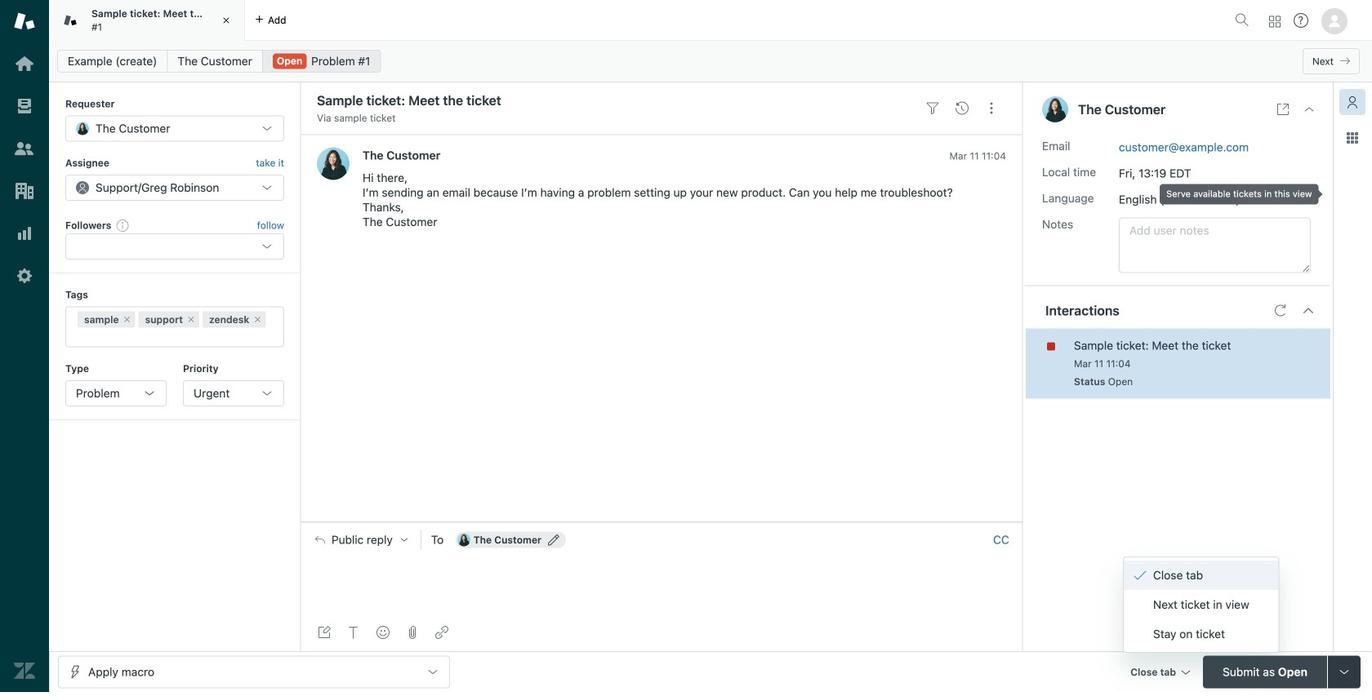 Task type: describe. For each thing, give the bounding box(es) containing it.
Mar 11 11:04 text field
[[1074, 358, 1131, 370]]

admin image
[[14, 266, 35, 287]]

customer@example.com image
[[457, 534, 470, 547]]

Subject field
[[314, 91, 915, 110]]

Add user notes text field
[[1119, 218, 1311, 273]]

avatar image
[[317, 147, 350, 180]]

apps image
[[1346, 132, 1360, 145]]

add attachment image
[[406, 627, 419, 640]]

view more details image
[[1277, 103, 1290, 116]]

draft mode image
[[318, 627, 331, 640]]

tabs tab list
[[49, 0, 1229, 41]]

views image
[[14, 96, 35, 117]]

zendesk image
[[14, 661, 35, 682]]

edit user image
[[548, 535, 560, 546]]

customer context image
[[1346, 96, 1360, 109]]

filter image
[[927, 102, 940, 115]]

customers image
[[14, 138, 35, 159]]

format text image
[[347, 627, 360, 640]]



Task type: vqa. For each thing, say whether or not it's contained in the screenshot.
2nd Remove icon
yes



Task type: locate. For each thing, give the bounding box(es) containing it.
1 remove image from the left
[[122, 315, 132, 325]]

ticket actions image
[[985, 102, 998, 115]]

1 horizontal spatial remove image
[[186, 315, 196, 325]]

secondary element
[[49, 45, 1373, 78]]

close image inside tabs tab list
[[218, 12, 234, 29]]

0 vertical spatial close image
[[218, 12, 234, 29]]

remove image
[[253, 315, 263, 325]]

reporting image
[[14, 223, 35, 244]]

user image
[[1043, 96, 1069, 123]]

events image
[[956, 102, 969, 115]]

2 remove image from the left
[[186, 315, 196, 325]]

hide composer image
[[655, 516, 668, 529]]

close image
[[218, 12, 234, 29], [1303, 103, 1316, 116]]

info on adding followers image
[[116, 219, 129, 232]]

0 horizontal spatial remove image
[[122, 315, 132, 325]]

tab
[[49, 0, 245, 41]]

remove image
[[122, 315, 132, 325], [186, 315, 196, 325]]

displays possible ticket submission types image
[[1338, 666, 1351, 679]]

1 vertical spatial close image
[[1303, 103, 1316, 116]]

get help image
[[1294, 13, 1309, 28]]

1 horizontal spatial close image
[[1303, 103, 1316, 116]]

zendesk products image
[[1270, 16, 1281, 27]]

insert emojis image
[[377, 627, 390, 640]]

get started image
[[14, 53, 35, 74]]

add link (cmd k) image
[[435, 627, 449, 640]]

organizations image
[[14, 181, 35, 202]]

zendesk support image
[[14, 11, 35, 32]]

menu
[[1123, 557, 1280, 654]]

0 horizontal spatial close image
[[218, 12, 234, 29]]

main element
[[0, 0, 49, 693]]

Mar 11 11:04 text field
[[950, 150, 1007, 162]]



